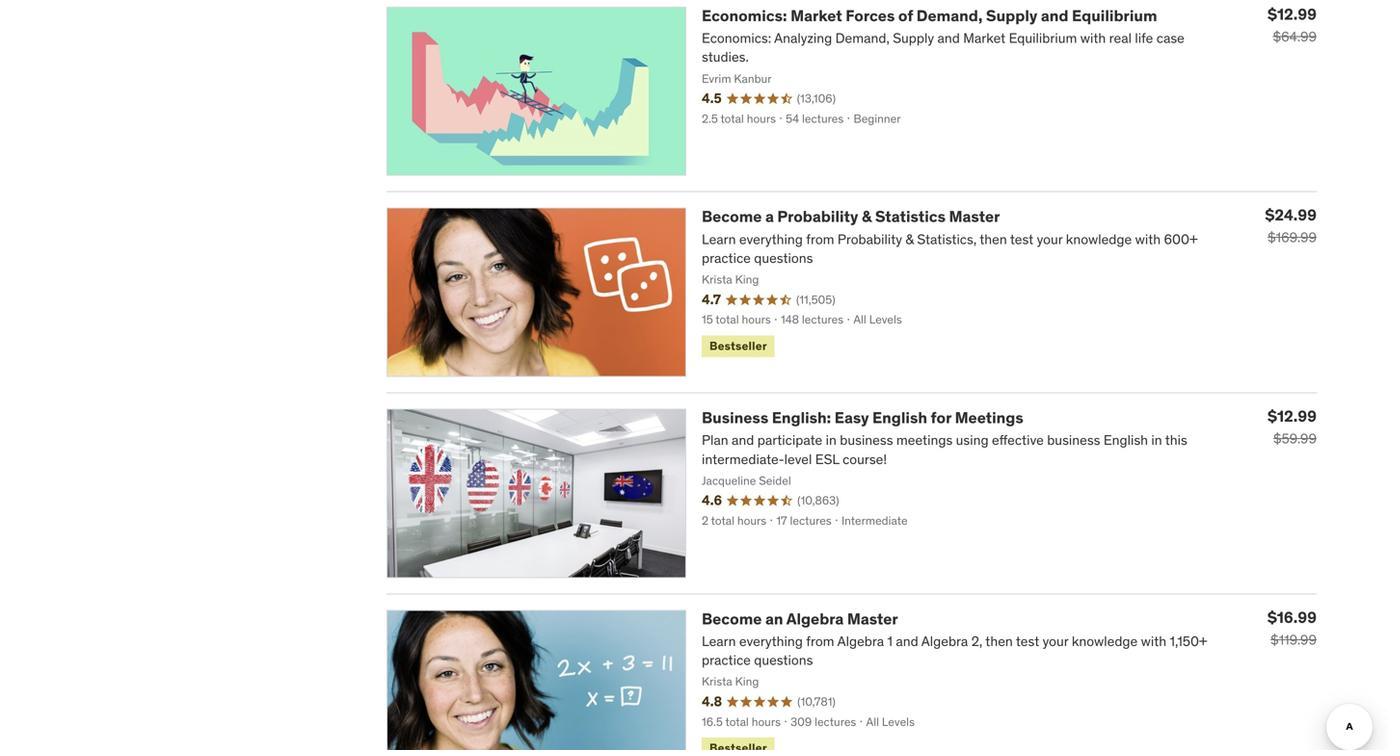 Task type: vqa. For each thing, say whether or not it's contained in the screenshot.
1st become from the bottom
yes



Task type: locate. For each thing, give the bounding box(es) containing it.
and
[[1041, 6, 1068, 25]]

master right statistics
[[949, 207, 1000, 227]]

$24.99
[[1265, 205, 1317, 225]]

for
[[931, 408, 951, 428]]

$16.99 $119.99
[[1267, 608, 1317, 649]]

2 $12.99 from the top
[[1268, 407, 1317, 427]]

an
[[765, 609, 783, 629]]

0 vertical spatial master
[[949, 207, 1000, 227]]

become left an
[[702, 609, 762, 629]]

english
[[872, 408, 927, 428]]

$12.99
[[1268, 4, 1317, 24], [1268, 407, 1317, 427]]

become for become an algebra master
[[702, 609, 762, 629]]

demand,
[[916, 6, 983, 25]]

$16.99
[[1267, 608, 1317, 628]]

2 become from the top
[[702, 609, 762, 629]]

master
[[949, 207, 1000, 227], [847, 609, 898, 629]]

business
[[702, 408, 768, 428]]

1 vertical spatial become
[[702, 609, 762, 629]]

0 vertical spatial $12.99
[[1268, 4, 1317, 24]]

become left a
[[702, 207, 762, 227]]

business english: easy english for meetings link
[[702, 408, 1023, 428]]

become for become a probability & statistics master
[[702, 207, 762, 227]]

1 become from the top
[[702, 207, 762, 227]]

easy
[[835, 408, 869, 428]]

$12.99 up $64.99
[[1268, 4, 1317, 24]]

0 horizontal spatial master
[[847, 609, 898, 629]]

master right "algebra"
[[847, 609, 898, 629]]

economics: market forces of demand, supply and equilibrium
[[702, 6, 1157, 25]]

market
[[791, 6, 842, 25]]

$12.99 for economics: market forces of demand, supply and equilibrium
[[1268, 4, 1317, 24]]

$24.99 $169.99
[[1265, 205, 1317, 246]]

$12.99 up the '$59.99'
[[1268, 407, 1317, 427]]

0 vertical spatial become
[[702, 207, 762, 227]]

business english: easy english for meetings
[[702, 408, 1023, 428]]

1 horizontal spatial master
[[949, 207, 1000, 227]]

statistics
[[875, 207, 946, 227]]

$64.99
[[1273, 28, 1317, 45]]

become
[[702, 207, 762, 227], [702, 609, 762, 629]]

1 $12.99 from the top
[[1268, 4, 1317, 24]]

become a probability & statistics master
[[702, 207, 1000, 227]]

$59.99
[[1273, 430, 1317, 448]]

$119.99
[[1270, 632, 1317, 649]]

meetings
[[955, 408, 1023, 428]]

1 vertical spatial $12.99
[[1268, 407, 1317, 427]]



Task type: describe. For each thing, give the bounding box(es) containing it.
english:
[[772, 408, 831, 428]]

a
[[765, 207, 774, 227]]

supply
[[986, 6, 1037, 25]]

&
[[862, 207, 872, 227]]

of
[[898, 6, 913, 25]]

1 vertical spatial master
[[847, 609, 898, 629]]

probability
[[777, 207, 858, 227]]

$169.99
[[1268, 229, 1317, 246]]

become a probability & statistics master link
[[702, 207, 1000, 227]]

$12.99 for business english: easy english for meetings
[[1268, 407, 1317, 427]]

$12.99 $59.99
[[1268, 407, 1317, 448]]

algebra
[[786, 609, 844, 629]]

become an algebra master
[[702, 609, 898, 629]]

become an algebra master link
[[702, 609, 898, 629]]

$12.99 $64.99
[[1268, 4, 1317, 45]]

economics: market forces of demand, supply and equilibrium link
[[702, 6, 1157, 25]]

economics:
[[702, 6, 787, 25]]

forces
[[846, 6, 895, 25]]

equilibrium
[[1072, 6, 1157, 25]]



